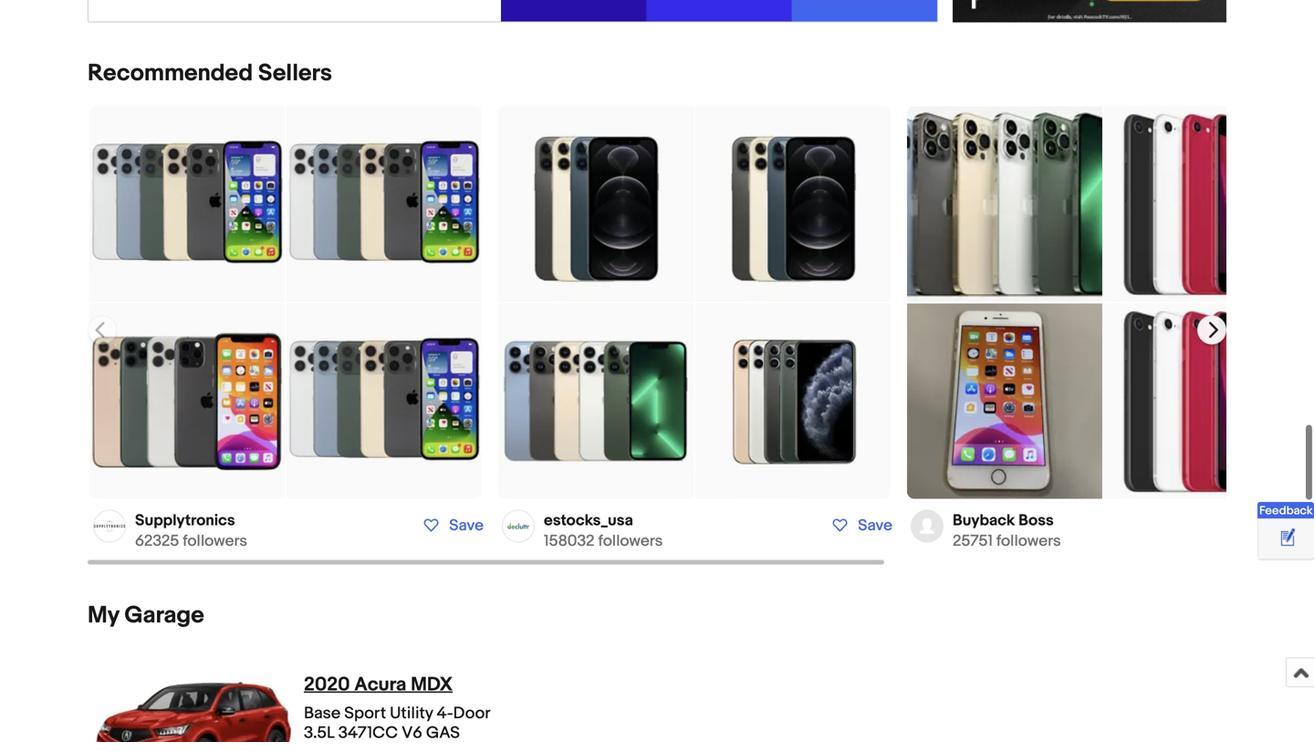 Task type: locate. For each thing, give the bounding box(es) containing it.
acura
[[354, 673, 407, 697]]

1 save from the left
[[450, 517, 484, 536]]

1 save button from the left
[[414, 516, 489, 537]]

1 horizontal spatial save
[[859, 517, 893, 536]]

2 save from the left
[[859, 517, 893, 536]]

utility
[[390, 704, 433, 723]]

followers for estocks_usa
[[599, 532, 663, 551]]

supplytronics
[[135, 512, 235, 531]]

3471cc
[[339, 723, 398, 742]]

62325
[[135, 532, 179, 551]]

1 horizontal spatial followers
[[599, 532, 663, 551]]

followers inside supplytronics 62325 followers
[[183, 532, 248, 551]]

save
[[450, 517, 484, 536], [859, 517, 893, 536]]

followers down estocks_usa
[[599, 532, 663, 551]]

followers
[[183, 532, 248, 551], [599, 532, 663, 551], [997, 532, 1062, 551]]

door
[[454, 704, 490, 723]]

followers down boss
[[997, 532, 1062, 551]]

recommended
[[88, 60, 253, 88]]

0 horizontal spatial save
[[450, 517, 484, 536]]

1 horizontal spatial save button
[[823, 516, 899, 537]]

followers inside estocks_usa 158032 followers
[[599, 532, 663, 551]]

2 save button from the left
[[823, 516, 899, 537]]

save for estocks_usa 158032 followers
[[859, 517, 893, 536]]

save button for supplytronics 62325 followers
[[414, 516, 489, 537]]

158032
[[544, 532, 595, 551]]

2020
[[304, 673, 350, 697]]

3.5l
[[304, 723, 335, 742]]

save button for estocks_usa 158032 followers
[[823, 516, 899, 537]]

followers down supplytronics
[[183, 532, 248, 551]]

save button
[[414, 516, 489, 537], [823, 516, 899, 537]]

0 horizontal spatial followers
[[183, 532, 248, 551]]

supplytronics 62325 followers
[[135, 512, 248, 551]]

1 followers from the left
[[183, 532, 248, 551]]

2 horizontal spatial followers
[[997, 532, 1062, 551]]

v6
[[402, 723, 423, 742]]

3 followers from the left
[[997, 532, 1062, 551]]

2 followers from the left
[[599, 532, 663, 551]]

sport
[[344, 704, 386, 723]]

followers inside buyback boss 25751 followers
[[997, 532, 1062, 551]]

0 horizontal spatial save button
[[414, 516, 489, 537]]

25751
[[953, 532, 993, 551]]



Task type: vqa. For each thing, say whether or not it's contained in the screenshot.
followers within the the estocks_usa 158032 followers
yes



Task type: describe. For each thing, give the bounding box(es) containing it.
mdx
[[411, 673, 453, 697]]

2020 acura mdx base sport utility 4-door 3.5l 3471cc v6 ga
[[304, 673, 497, 742]]

base
[[304, 704, 341, 723]]

boss
[[1019, 512, 1054, 531]]

estocks_usa 158032 followers
[[544, 512, 663, 551]]

buyback
[[953, 512, 1016, 531]]

followers for supplytronics
[[183, 532, 248, 551]]

4-
[[437, 704, 454, 723]]

save for supplytronics 62325 followers
[[450, 517, 484, 536]]

my garage
[[88, 602, 204, 630]]

garage
[[124, 602, 204, 630]]

my
[[88, 602, 119, 630]]

feedback
[[1260, 504, 1314, 518]]

buyback boss 25751 followers
[[953, 512, 1062, 551]]

recommended sellers
[[88, 60, 332, 88]]

estocks_usa
[[544, 512, 634, 531]]

sellers
[[258, 60, 332, 88]]

advertisement region
[[953, 0, 1227, 23]]



